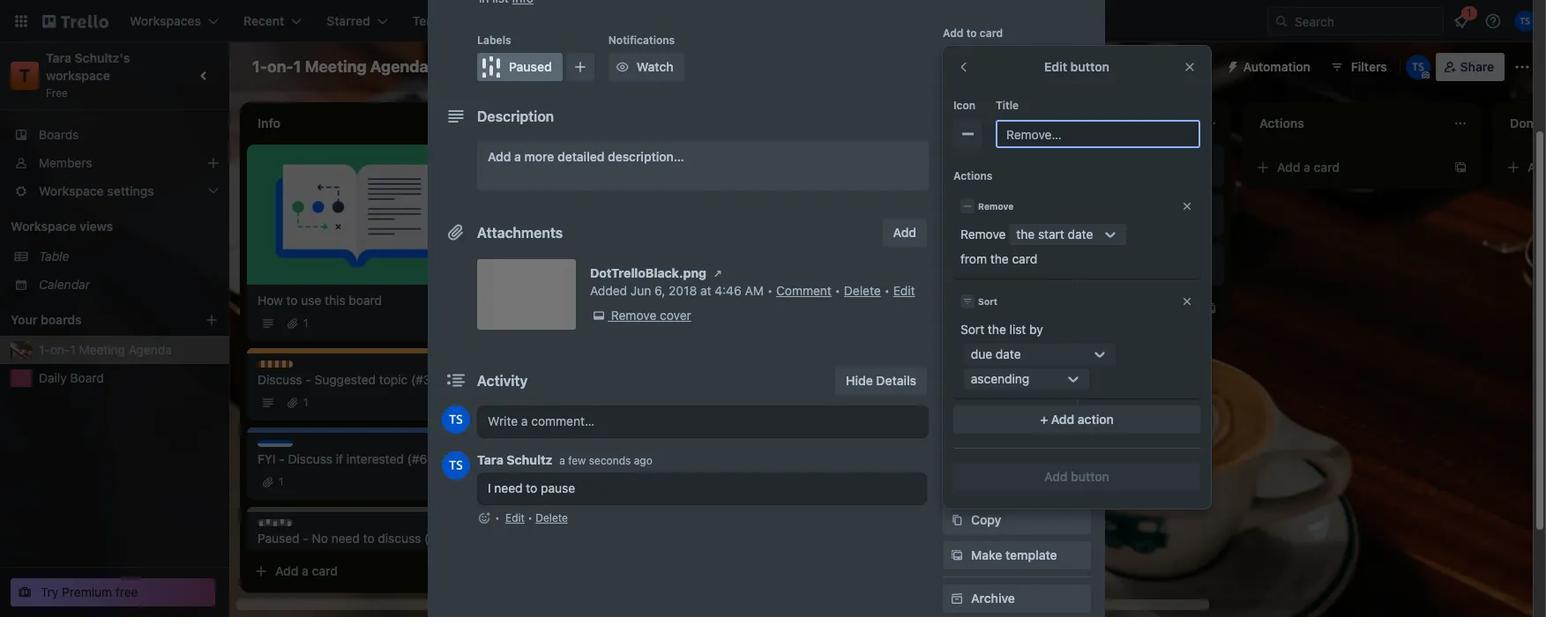 Task type: locate. For each thing, give the bounding box(es) containing it.
blocker the team is stuck on x, how can we move forward?
[[508, 152, 711, 196]]

if left the interested
[[336, 452, 343, 467]]

0 vertical spatial sort
[[978, 296, 998, 307]]

daily board link
[[39, 370, 219, 387]]

need right no
[[331, 531, 360, 546]]

1 vertical spatial members
[[39, 155, 92, 170]]

0 vertical spatial members link
[[943, 46, 1091, 74]]

edit link left •
[[505, 512, 525, 525]]

paused left no
[[258, 531, 299, 546]]

1 vertical spatial agenda
[[129, 342, 172, 357]]

how
[[258, 293, 283, 308]]

0 vertical spatial edit link
[[893, 283, 915, 298]]

1 vertical spatial sort
[[960, 322, 984, 337]]

members link up labels "link"
[[943, 46, 1091, 74]]

- inside discuss discuss - suggested topic (#3)
[[305, 372, 311, 387]]

checklist
[[971, 123, 1025, 138]]

fyi
[[275, 440, 292, 453], [258, 452, 276, 467]]

blog
[[1088, 262, 1113, 277]]

button left +
[[998, 407, 1036, 422]]

start
[[1038, 227, 1064, 242]]

sm image left copy on the right bottom of the page
[[948, 512, 966, 529]]

2 color: pink, title: "goal" element from the top
[[1009, 201, 1044, 208]]

power- inside calendar power-up link
[[922, 59, 962, 74]]

can inside blocker the team is stuck on x, how can we move forward?
[[671, 163, 692, 178]]

ups left automation button
[[1181, 59, 1204, 74]]

boards
[[41, 312, 82, 327]]

1 horizontal spatial date
[[1068, 227, 1093, 242]]

add to card
[[943, 26, 1003, 40]]

1 vertical spatial few
[[568, 454, 586, 467]]

goal for goal
[[1027, 152, 1050, 165]]

we right how
[[695, 163, 711, 178]]

button down the 'action'
[[1071, 469, 1109, 484]]

ups down from the card
[[980, 273, 1000, 287]]

a for middle add a card button
[[803, 269, 810, 284]]

members down the add to card
[[971, 52, 1026, 67]]

tara up workspace
[[46, 50, 71, 65]]

few down i've
[[508, 248, 528, 263]]

0 horizontal spatial if
[[336, 452, 343, 467]]

edit link left create from template… icon
[[893, 283, 915, 298]]

paused down "color: blue, title: "fyi"" element at left
[[275, 519, 313, 533]]

color: black, title: "paused" element down "color: blue, title: "fyi"" element at left
[[258, 519, 313, 533]]

workspace down the create button on the top left of page
[[504, 59, 569, 74]]

your boards
[[11, 312, 82, 327]]

goal inside goal best practice blog
[[1027, 250, 1050, 264]]

discuss inside discuss i've drafted my goals for the next few months. any feedback?
[[526, 219, 566, 232]]

color: orange, title: "discuss" element up months.
[[508, 219, 566, 232]]

members
[[971, 52, 1026, 67], [39, 155, 92, 170]]

0 vertical spatial add button button
[[943, 400, 1091, 429]]

2 horizontal spatial edit
[[1044, 59, 1067, 74]]

fyi fyi - discuss if interested (#6)
[[258, 440, 432, 467]]

add button button down + add action
[[953, 463, 1200, 491]]

forward?
[[542, 181, 592, 196]]

add button down + add action
[[1044, 469, 1109, 484]]

i left think
[[508, 297, 511, 312]]

comment
[[776, 283, 832, 298]]

board right daily
[[70, 370, 104, 385]]

2 vertical spatial -
[[303, 531, 309, 546]]

labels left the create button on the top left of page
[[477, 34, 511, 47]]

edit • delete
[[505, 512, 568, 525]]

seconds
[[589, 454, 631, 467]]

sm image right 'close popover' icon
[[1219, 53, 1243, 78]]

1 vertical spatial can
[[565, 297, 586, 312]]

1 vertical spatial automation
[[943, 379, 1003, 392]]

edit for edit button
[[1044, 59, 1067, 74]]

0 vertical spatial delete link
[[844, 283, 881, 298]]

goal down checklist link
[[1027, 152, 1050, 165]]

1 horizontal spatial if
[[685, 297, 693, 312]]

on for stuck
[[612, 163, 626, 178]]

1 vertical spatial goal
[[1027, 250, 1050, 264]]

add button button down ascending
[[943, 400, 1091, 429]]

1 vertical spatial color: orange, title: "discuss" element
[[508, 286, 566, 299]]

2 vertical spatial remove
[[611, 308, 656, 323]]

sm image
[[1219, 53, 1243, 78], [948, 86, 966, 104], [709, 265, 727, 282], [948, 512, 966, 529], [948, 590, 966, 608]]

0 horizontal spatial create from template… image
[[1203, 302, 1217, 316]]

add button button
[[943, 400, 1091, 429], [953, 463, 1200, 491]]

0 vertical spatial if
[[685, 297, 693, 312]]

a for top add a card button
[[1304, 160, 1311, 175]]

edit button
[[1044, 59, 1110, 74]]

color: orange, title: "discuss" element down how
[[258, 361, 315, 374]]

0 horizontal spatial tara
[[46, 50, 71, 65]]

0 horizontal spatial agenda
[[129, 342, 172, 357]]

0 vertical spatial workspace
[[504, 59, 569, 74]]

move link
[[943, 471, 1091, 499]]

sm image inside automation button
[[1219, 53, 1243, 78]]

open information menu image
[[1484, 12, 1502, 30]]

discuss up some
[[526, 286, 566, 299]]

1 vertical spatial need
[[331, 531, 360, 546]]

6,
[[654, 283, 665, 298]]

add power-ups
[[971, 334, 1062, 349]]

1 color: pink, title: "goal" element from the top
[[1009, 152, 1050, 165]]

can up some
[[565, 297, 586, 312]]

automation button
[[1219, 53, 1321, 81]]

3 color: pink, title: "goal" element from the top
[[1009, 250, 1050, 264]]

0 vertical spatial goal
[[1027, 152, 1050, 165]]

goals
[[597, 230, 627, 245]]

your boards with 2 items element
[[11, 310, 178, 331]]

edit up labels "link"
[[1044, 59, 1067, 74]]

color: orange, title: "discuss" element
[[508, 219, 566, 232], [508, 286, 566, 299], [258, 361, 315, 374]]

the
[[1016, 227, 1035, 242], [650, 230, 668, 245], [759, 230, 777, 245], [990, 251, 1009, 266], [988, 322, 1006, 337]]

add a card
[[1277, 160, 1340, 175], [776, 269, 839, 284], [275, 564, 338, 579]]

0 horizontal spatial board
[[70, 370, 104, 385]]

i've drafted my goals for the next few months. any feedback? link
[[508, 229, 713, 265]]

close image
[[1181, 295, 1193, 308]]

goal for goal best practice blog
[[1027, 250, 1050, 264]]

paused for paused
[[509, 59, 552, 74]]

visible
[[572, 59, 610, 74]]

2 horizontal spatial add a card
[[1277, 160, 1340, 175]]

1 horizontal spatial add a card button
[[748, 263, 945, 291]]

date right start
[[1068, 227, 1093, 242]]

need down the "schultz"
[[494, 481, 523, 496]]

create from template… image
[[1454, 161, 1468, 175], [1203, 302, 1217, 316]]

no
[[312, 531, 328, 546]]

calendar link
[[39, 276, 219, 294]]

create from template… image
[[953, 270, 967, 284]]

add a card for middle add a card button
[[776, 269, 839, 284]]

actions up move
[[943, 452, 982, 465]]

button up the remove… text field
[[1070, 59, 1110, 74]]

1 vertical spatial confluence
[[971, 299, 1038, 314]]

action
[[1078, 412, 1114, 427]]

2 vertical spatial add a card
[[275, 564, 338, 579]]

discuss inside fyi fyi - discuss if interested (#6)
[[288, 452, 332, 467]]

the right for
[[650, 230, 668, 245]]

workspace visible button
[[472, 53, 620, 81]]

improve
[[589, 297, 635, 312]]

color: orange, title: "discuss" element for think
[[508, 286, 566, 299]]

0 horizontal spatial meeting
[[79, 342, 125, 357]]

2 goal from the top
[[1027, 250, 1050, 264]]

to left discuss
[[363, 531, 375, 546]]

0 horizontal spatial members
[[39, 155, 92, 170]]

1 vertical spatial workspace
[[11, 219, 76, 234]]

Search field
[[1289, 8, 1443, 34]]

paused down the create button on the top left of page
[[509, 59, 552, 74]]

sm image for automation
[[1219, 53, 1243, 78]]

add a more detailed description… link
[[477, 141, 929, 191]]

on inside blocker the team is stuck on x, how can we move forward?
[[612, 163, 626, 178]]

discuss i've drafted my goals for the next few months. any feedback?
[[508, 219, 696, 263]]

sm image inside move link
[[948, 476, 966, 494]]

add inside the add button
[[893, 225, 916, 240]]

workspace
[[504, 59, 569, 74], [11, 219, 76, 234]]

color: pink, title: "goal" element down checklist link
[[1009, 152, 1050, 165]]

sm image for remove cover
[[590, 307, 608, 325]]

workspace for workspace visible
[[504, 59, 569, 74]]

1 vertical spatial 1-
[[39, 342, 50, 357]]

changes.
[[619, 315, 670, 330]]

discuss for -
[[275, 361, 315, 374]]

1 vertical spatial 1-on-1 meeting agenda
[[39, 342, 172, 357]]

0 horizontal spatial color: black, title: "paused" element
[[258, 519, 313, 533]]

color: black, title: "paused" element up description
[[477, 53, 562, 81]]

tara schultz (taraschultz7) image
[[1406, 55, 1430, 79], [442, 406, 470, 434], [442, 452, 470, 480]]

delete link
[[844, 283, 881, 298], [536, 512, 568, 525]]

sm image up 4:46
[[709, 265, 727, 282]]

a
[[514, 149, 521, 164], [1304, 160, 1311, 175], [803, 269, 810, 284], [559, 454, 565, 467], [302, 564, 309, 579]]

confluence up sort the list by
[[971, 299, 1038, 314]]

tara left the "schultz"
[[477, 452, 503, 467]]

to left use
[[286, 293, 298, 308]]

1 vertical spatial members link
[[0, 149, 229, 177]]

x,
[[629, 163, 641, 178]]

- inside paused paused - no need to discuss (#0)
[[303, 531, 309, 546]]

color: pink, title: "goal" element
[[1009, 152, 1050, 165], [1009, 201, 1044, 208], [1009, 250, 1050, 264]]

0 vertical spatial color: pink, title: "goal" element
[[1009, 152, 1050, 165]]

calendar down table
[[39, 277, 90, 292]]

(#6)
[[407, 452, 432, 467]]

add button down ascending
[[971, 407, 1036, 422]]

0 vertical spatial tara
[[46, 50, 71, 65]]

0 horizontal spatial on
[[612, 163, 626, 178]]

0 horizontal spatial i
[[488, 481, 491, 496]]

workspace inside button
[[504, 59, 569, 74]]

discuss left the interested
[[288, 452, 332, 467]]

add a card button
[[1249, 153, 1446, 182], [748, 263, 945, 291], [247, 557, 445, 586]]

a for the left add a card button
[[302, 564, 309, 579]]

members down boards
[[39, 155, 92, 170]]

if left at
[[685, 297, 693, 312]]

i've
[[508, 230, 528, 245]]

0 vertical spatial add button
[[971, 407, 1036, 422]]

0 vertical spatial calendar
[[868, 59, 919, 74]]

tooling
[[576, 315, 615, 330]]

how
[[645, 163, 668, 178]]

calendar for calendar
[[39, 277, 90, 292]]

sm image for checklist
[[948, 122, 966, 139]]

discuss up months.
[[526, 219, 566, 232]]

2 vertical spatial color: orange, title: "discuss" element
[[258, 361, 315, 374]]

on for feedback
[[932, 213, 946, 228]]

edit
[[1044, 59, 1067, 74], [893, 283, 915, 298], [505, 512, 525, 525]]

sm image inside checklist link
[[948, 122, 966, 139]]

power- inside power-ups button
[[1140, 59, 1181, 74]]

cover
[[660, 308, 691, 323]]

delete link right •
[[536, 512, 568, 525]]

1 horizontal spatial i
[[508, 297, 511, 312]]

1 horizontal spatial automation
[[1243, 59, 1310, 74]]

sm image for move
[[948, 476, 966, 494]]

1 vertical spatial on-
[[50, 342, 70, 357]]

need inside paused paused - no need to discuss (#0)
[[331, 531, 360, 546]]

delete right comment
[[844, 283, 881, 298]]

1-on-1 meeting agenda link
[[39, 341, 219, 359]]

goal down fields
[[1027, 250, 1050, 264]]

few inside tara schultz a few seconds ago
[[568, 454, 586, 467]]

0 horizontal spatial edit
[[505, 512, 525, 525]]

color: pink, title: "goal" element up mentor
[[1009, 201, 1044, 208]]

the left start
[[1016, 227, 1035, 242]]

share
[[1460, 59, 1494, 74]]

1 vertical spatial delete
[[536, 512, 568, 525]]

2 horizontal spatial ups
[[1181, 59, 1204, 74]]

we inside blocker the team is stuck on x, how can we move forward?
[[695, 163, 711, 178]]

create button
[[512, 7, 572, 35]]

0 horizontal spatial 1-
[[39, 342, 50, 357]]

discuss down use
[[275, 361, 315, 374]]

delete link right comment
[[844, 283, 881, 298]]

1 horizontal spatial create from template… image
[[1454, 161, 1468, 175]]

0 vertical spatial 1-on-1 meeting agenda
[[252, 57, 428, 76]]

we left 4:46
[[696, 297, 712, 312]]

0 horizontal spatial can
[[565, 297, 586, 312]]

members link down boards
[[0, 149, 229, 177]]

developer
[[1100, 213, 1157, 228]]

on- inside board name text box
[[267, 57, 293, 76]]

next
[[671, 230, 696, 245]]

automation down due at the bottom of page
[[943, 379, 1003, 392]]

color: orange, title: "discuss" element up "make"
[[508, 286, 566, 299]]

up
[[962, 59, 979, 74]]

- inside fyi fyi - discuss if interested (#6)
[[279, 452, 285, 467]]

tara for schultz's
[[46, 50, 71, 65]]

Remove… text field
[[996, 120, 1200, 148]]

board down notifications at the left top of page
[[654, 59, 688, 74]]

2 vertical spatial ups
[[1039, 334, 1062, 349]]

meeting
[[305, 57, 367, 76], [79, 342, 125, 357]]

another
[[1053, 213, 1097, 228]]

on inside can you please give feedback on the report?
[[932, 213, 946, 228]]

ups right list
[[1039, 334, 1062, 349]]

sort up due at the bottom of page
[[960, 322, 984, 337]]

members for topmost members link
[[971, 52, 1026, 67]]

watch button
[[608, 53, 684, 81]]

if inside discuss i think we can improve velocity if we make some tooling changes.
[[685, 297, 693, 312]]

sm image left archive at the right bottom of the page
[[948, 590, 966, 608]]

custom fields
[[971, 228, 1054, 243]]

1 horizontal spatial members link
[[943, 46, 1091, 74]]

tara inside tara schultz's workspace free
[[46, 50, 71, 65]]

1 horizontal spatial delete link
[[844, 283, 881, 298]]

to left pause
[[526, 481, 537, 496]]

discuss inside discuss i think we can improve velocity if we make some tooling changes.
[[526, 286, 566, 299]]

calendar left return to previous screen icon on the right
[[868, 59, 919, 74]]

sm image for members
[[948, 51, 966, 69]]

date down sort the list by
[[996, 347, 1021, 362]]

remove
[[978, 201, 1014, 212], [960, 227, 1006, 242], [611, 308, 656, 323]]

the down can
[[759, 230, 777, 245]]

1 horizontal spatial agenda
[[370, 57, 428, 76]]

1 horizontal spatial on-
[[267, 57, 293, 76]]

0 horizontal spatial add button
[[971, 407, 1036, 422]]

- for discuss
[[305, 372, 311, 387]]

1 vertical spatial create from template… image
[[1203, 302, 1217, 316]]

discuss for drafted
[[526, 219, 566, 232]]

edit left create from template… icon
[[893, 283, 915, 298]]

workspace
[[46, 68, 110, 83]]

1 goal from the top
[[1027, 152, 1050, 165]]

sm image
[[948, 51, 966, 69], [614, 58, 631, 76], [948, 122, 966, 139], [959, 125, 976, 143], [590, 307, 608, 325], [948, 476, 966, 494], [948, 547, 966, 564]]

1 vertical spatial add button
[[1044, 469, 1109, 484]]

1 vertical spatial edit
[[893, 283, 915, 298]]

attachment button
[[943, 187, 1091, 215]]

power-
[[922, 59, 962, 74], [1140, 59, 1181, 74], [943, 273, 980, 287], [998, 334, 1039, 349]]

few
[[508, 248, 528, 263], [568, 454, 586, 467]]

sm image inside copy "link"
[[948, 512, 966, 529]]

automation down search icon
[[1243, 59, 1310, 74]]

show menu image
[[1513, 58, 1531, 76]]

i
[[508, 297, 511, 312], [488, 481, 491, 496]]

sort up sort the list by
[[978, 296, 998, 307]]

0 vertical spatial on
[[612, 163, 626, 178]]

sm image inside archive link
[[948, 590, 966, 608]]

1 horizontal spatial calendar
[[868, 59, 919, 74]]

labels down up
[[971, 87, 1009, 102]]

add button
[[882, 219, 927, 247]]

0 horizontal spatial workspace
[[11, 219, 76, 234]]

i up add reaction image
[[488, 481, 491, 496]]

workspace visible
[[504, 59, 610, 74]]

confluence up labels "link"
[[1024, 59, 1090, 74]]

discuss discuss - suggested topic (#3)
[[258, 361, 435, 387]]

can
[[671, 163, 692, 178], [565, 297, 586, 312]]

description
[[477, 108, 554, 124]]

color: pink, title: "goal" element down fields
[[1009, 250, 1050, 264]]

sm image inside the make template link
[[948, 547, 966, 564]]

workspace for workspace views
[[11, 219, 76, 234]]

actions up "attachment"
[[953, 169, 993, 183]]

dates
[[971, 158, 1005, 173]]

0 horizontal spatial date
[[996, 347, 1021, 362]]

sm image inside watch button
[[614, 58, 631, 76]]

meeting inside board name text box
[[305, 57, 367, 76]]

any
[[581, 248, 603, 263]]

sm image inside labels "link"
[[948, 86, 966, 104]]

1 vertical spatial color: pink, title: "goal" element
[[1009, 201, 1044, 208]]

1 vertical spatial -
[[279, 452, 285, 467]]

1 vertical spatial tara
[[477, 452, 503, 467]]

1 vertical spatial delete link
[[536, 512, 568, 525]]

0 vertical spatial power-ups
[[1140, 59, 1204, 74]]

1 horizontal spatial board
[[654, 59, 688, 74]]

0 vertical spatial color: black, title: "paused" element
[[477, 53, 562, 81]]

discuss for think
[[526, 286, 566, 299]]

1- inside board name text box
[[252, 57, 267, 76]]

feedback?
[[606, 248, 665, 263]]

can inside discuss i think we can improve velocity if we make some tooling changes.
[[565, 297, 586, 312]]

1 vertical spatial on
[[932, 213, 946, 228]]

1 horizontal spatial edit link
[[893, 283, 915, 298]]

filters
[[1351, 59, 1387, 74]]

1 vertical spatial button
[[998, 407, 1036, 422]]

color: black, title: "paused" element
[[477, 53, 562, 81], [258, 519, 313, 533]]

try premium free
[[41, 585, 138, 600]]

filters button
[[1325, 53, 1392, 81]]

try premium free button
[[11, 579, 215, 607]]

can right how
[[671, 163, 692, 178]]

paused paused - no need to discuss (#0)
[[258, 519, 449, 546]]

sm image for make template
[[948, 547, 966, 564]]

discuss i think we can improve velocity if we make some tooling changes.
[[508, 286, 712, 330]]

sm image inside members link
[[948, 51, 966, 69]]

if
[[685, 297, 693, 312], [336, 452, 343, 467]]

on right the add button at top
[[932, 213, 946, 228]]

meeting inside 1-on-1 meeting agenda link
[[79, 342, 125, 357]]

discuss left suggested
[[258, 372, 302, 387]]

0 vertical spatial labels
[[477, 34, 511, 47]]

1 vertical spatial if
[[336, 452, 343, 467]]

0 horizontal spatial add a card
[[275, 564, 338, 579]]

board link
[[624, 53, 699, 81]]

workspace up table
[[11, 219, 76, 234]]

t
[[19, 65, 30, 86]]

1
[[293, 57, 301, 76], [303, 317, 308, 330], [70, 342, 76, 357], [303, 396, 308, 409], [279, 475, 284, 489]]

sm image down return to previous screen icon on the right
[[948, 86, 966, 104]]

few inside discuss i've drafted my goals for the next few months. any feedback?
[[508, 248, 528, 263]]

velocity
[[638, 297, 682, 312]]

best
[[1009, 262, 1035, 277]]

1 horizontal spatial 1-
[[252, 57, 267, 76]]

0 vertical spatial add a card button
[[1249, 153, 1446, 182]]

on left x,
[[612, 163, 626, 178]]

can you please give feedback on the report? link
[[759, 212, 963, 247]]

edit left •
[[505, 512, 525, 525]]

few left seconds
[[568, 454, 586, 467]]

0 horizontal spatial power-ups
[[943, 273, 1000, 287]]

1 vertical spatial meeting
[[79, 342, 125, 357]]

custom
[[971, 228, 1016, 243]]

a inside tara schultz a few seconds ago
[[559, 454, 565, 467]]

1 horizontal spatial need
[[494, 481, 523, 496]]

pause
[[541, 481, 575, 496]]

delete right •
[[536, 512, 568, 525]]

free
[[46, 86, 68, 100]]

table
[[39, 249, 69, 264]]

sm image for copy
[[948, 512, 966, 529]]



Task type: vqa. For each thing, say whether or not it's contained in the screenshot.
&
no



Task type: describe. For each thing, give the bounding box(es) containing it.
premium
[[62, 585, 112, 600]]

to inside paused paused - no need to discuss (#0)
[[363, 531, 375, 546]]

color: pink, title: "goal" element for mentor another developer
[[1009, 201, 1044, 208]]

0 vertical spatial actions
[[953, 169, 993, 183]]

attachments
[[477, 225, 563, 241]]

2 vertical spatial button
[[1071, 469, 1109, 484]]

paused for paused paused - no need to discuss (#0)
[[275, 519, 313, 533]]

for
[[630, 230, 646, 245]]

description…
[[608, 149, 684, 164]]

i inside discuss i think we can improve velocity if we make some tooling changes.
[[508, 297, 511, 312]]

color: red, title: "blocker" element
[[508, 152, 564, 165]]

0 horizontal spatial on-
[[50, 342, 70, 357]]

return to previous screen image
[[957, 60, 971, 74]]

tara schultz (taraschultz7) image
[[1514, 11, 1536, 32]]

calendar power-up link
[[838, 53, 989, 81]]

add a card for the left add a card button
[[275, 564, 338, 579]]

- for fyi
[[279, 452, 285, 467]]

1 horizontal spatial color: black, title: "paused" element
[[477, 53, 562, 81]]

create
[[522, 13, 561, 28]]

t link
[[11, 62, 39, 90]]

added
[[590, 283, 627, 298]]

feedback
[[876, 213, 929, 228]]

this
[[325, 293, 345, 308]]

schultz's
[[75, 50, 130, 65]]

2 vertical spatial tara schultz (taraschultz7) image
[[442, 452, 470, 480]]

think
[[515, 297, 543, 312]]

add board image
[[205, 313, 219, 327]]

by
[[1029, 322, 1043, 337]]

share button
[[1436, 53, 1505, 81]]

icon
[[953, 99, 976, 112]]

power- inside 'add power-ups' link
[[998, 334, 1039, 349]]

power-ups inside button
[[1140, 59, 1204, 74]]

0 horizontal spatial 1-on-1 meeting agenda
[[39, 342, 172, 357]]

1 vertical spatial ups
[[980, 273, 1000, 287]]

comment link
[[776, 283, 832, 298]]

title
[[996, 99, 1019, 112]]

if inside fyi fyi - discuss if interested (#6)
[[336, 452, 343, 467]]

the inside can you please give feedback on the report?
[[759, 230, 777, 245]]

attachment
[[971, 193, 1039, 208]]

tara schultz's workspace free
[[46, 50, 133, 100]]

the left list
[[988, 322, 1006, 337]]

sort for sort the list by
[[960, 322, 984, 337]]

edit for edit • delete
[[505, 512, 525, 525]]

calendar power-up
[[868, 59, 979, 74]]

1 vertical spatial power-ups
[[943, 273, 1000, 287]]

search image
[[1274, 14, 1289, 28]]

sm image for labels
[[948, 86, 966, 104]]

0 vertical spatial create from template… image
[[1454, 161, 1468, 175]]

sort for sort
[[978, 296, 998, 307]]

custom fields button
[[943, 228, 1091, 245]]

to up up
[[966, 26, 977, 40]]

(#0)
[[424, 531, 449, 546]]

paused - no need to discuss (#0) link
[[258, 530, 455, 548]]

0 vertical spatial tara schultz (taraschultz7) image
[[1406, 55, 1430, 79]]

am
[[745, 283, 764, 298]]

color: pink, title: "goal" element for best practice blog
[[1009, 250, 1050, 264]]

drafted
[[531, 230, 573, 245]]

close image
[[1181, 200, 1193, 213]]

sm image for watch
[[614, 58, 631, 76]]

schultz
[[506, 452, 552, 467]]

1 vertical spatial remove
[[960, 227, 1006, 242]]

copy
[[971, 512, 1001, 527]]

agenda inside board name text box
[[370, 57, 428, 76]]

add inside add a more detailed description… link
[[488, 149, 511, 164]]

edit for edit
[[893, 283, 915, 298]]

0 horizontal spatial delete link
[[536, 512, 568, 525]]

0 vertical spatial need
[[494, 481, 523, 496]]

1-on-1 meeting agenda inside board name text box
[[252, 57, 428, 76]]

1 vertical spatial board
[[70, 370, 104, 385]]

calendar for calendar power-up
[[868, 59, 919, 74]]

1 vertical spatial i
[[488, 481, 491, 496]]

move
[[508, 181, 539, 196]]

members for the left members link
[[39, 155, 92, 170]]

we up some
[[546, 297, 562, 312]]

Write a comment text field
[[477, 406, 929, 437]]

0 horizontal spatial automation
[[943, 379, 1003, 392]]

color: orange, title: "discuss" element for drafted
[[508, 219, 566, 232]]

make
[[971, 548, 1002, 563]]

table link
[[39, 248, 219, 265]]

give
[[849, 213, 872, 228]]

1 vertical spatial tara schultz (taraschultz7) image
[[442, 406, 470, 434]]

0 vertical spatial date
[[1068, 227, 1093, 242]]

jun
[[630, 283, 651, 298]]

0 horizontal spatial labels
[[477, 34, 511, 47]]

add reaction image
[[477, 510, 491, 527]]

0 vertical spatial remove
[[978, 201, 1014, 212]]

boards link
[[0, 121, 229, 149]]

you
[[784, 213, 805, 228]]

power-ups button
[[1105, 53, 1215, 81]]

remove cover link
[[590, 307, 691, 325]]

1 horizontal spatial delete
[[844, 283, 881, 298]]

confluence inside button
[[1024, 59, 1090, 74]]

board
[[349, 293, 382, 308]]

use
[[301, 293, 321, 308]]

can you please give feedback on the report?
[[759, 213, 946, 245]]

labels link
[[943, 81, 1091, 109]]

from the card
[[960, 251, 1037, 266]]

archive link
[[943, 585, 1091, 613]]

sm image for archive
[[948, 590, 966, 608]]

•
[[528, 512, 533, 525]]

discuss - suggested topic (#3) link
[[258, 371, 455, 389]]

1 vertical spatial add a card button
[[748, 263, 945, 291]]

1 vertical spatial color: black, title: "paused" element
[[258, 519, 313, 533]]

close popover image
[[1183, 60, 1197, 74]]

blocker
[[526, 152, 564, 165]]

more
[[524, 149, 554, 164]]

1 vertical spatial edit link
[[505, 512, 525, 525]]

2018
[[669, 283, 697, 298]]

+
[[1040, 412, 1048, 427]]

details
[[876, 373, 916, 388]]

- for paused
[[303, 531, 309, 546]]

the team is stuck on x, how can we move forward? link
[[508, 162, 713, 198]]

tara for schultz
[[477, 452, 503, 467]]

sort the list by
[[960, 322, 1043, 337]]

make template
[[971, 548, 1057, 563]]

color: blue, title: "fyi" element
[[258, 440, 293, 453]]

automation inside button
[[1243, 59, 1310, 74]]

0 horizontal spatial members link
[[0, 149, 229, 177]]

the inside discuss i've drafted my goals for the next few months. any feedback?
[[650, 230, 668, 245]]

the down custom
[[990, 251, 1009, 266]]

labels inside "link"
[[971, 87, 1009, 102]]

archive
[[971, 591, 1015, 606]]

Board name text field
[[243, 53, 437, 81]]

your
[[11, 312, 37, 327]]

can
[[759, 213, 781, 228]]

primary element
[[0, 0, 1546, 42]]

hide details
[[846, 373, 916, 388]]

tara schultz a few seconds ago
[[477, 452, 652, 467]]

1 vertical spatial date
[[996, 347, 1021, 362]]

add inside 'add power-ups' link
[[971, 334, 994, 349]]

team
[[533, 163, 562, 178]]

a few seconds ago link
[[559, 454, 652, 467]]

add a card for top add a card button
[[1277, 160, 1340, 175]]

1 vertical spatial actions
[[943, 452, 982, 465]]

the start date
[[1016, 227, 1093, 242]]

1 notification image
[[1451, 11, 1472, 32]]

mentor another developer link
[[1009, 212, 1214, 229]]

fyi - discuss if interested (#6) link
[[258, 451, 455, 468]]

0 horizontal spatial delete
[[536, 512, 568, 525]]

the
[[508, 163, 530, 178]]

1 inside board name text box
[[293, 57, 301, 76]]

1 horizontal spatial add button
[[1044, 469, 1109, 484]]

0 vertical spatial board
[[654, 59, 688, 74]]

remove cover
[[611, 308, 691, 323]]

(#3)
[[411, 372, 435, 387]]

0 horizontal spatial add a card button
[[247, 557, 445, 586]]

1 vertical spatial add button button
[[953, 463, 1200, 491]]

0 vertical spatial button
[[1070, 59, 1110, 74]]

goal best practice blog
[[1009, 250, 1113, 277]]

my
[[576, 230, 593, 245]]

best practice blog link
[[1009, 261, 1214, 279]]

make template link
[[943, 542, 1091, 570]]

ups inside button
[[1181, 59, 1204, 74]]

watch
[[637, 59, 673, 74]]

free
[[115, 585, 138, 600]]



